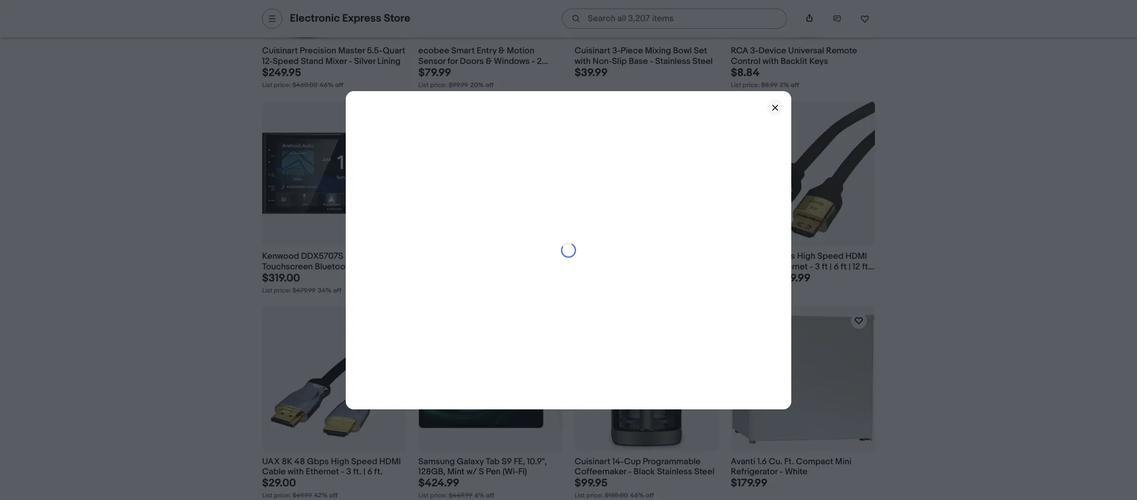 Task type: vqa. For each thing, say whether or not it's contained in the screenshot.
2%
yes



Task type: locate. For each thing, give the bounding box(es) containing it.
cable for 4k
[[731, 262, 755, 272]]

1 vertical spatial ethernet
[[306, 468, 339, 478]]

|
[[830, 262, 832, 272], [849, 262, 851, 272], [870, 262, 872, 272], [363, 468, 365, 478]]

stainless inside cuisinart 14-cup programmable coffeemaker - black stainless steel
[[657, 468, 693, 478]]

1 vertical spatial gbps
[[307, 457, 329, 467]]

price: inside $99.95 list price: $185.00 46% off
[[586, 492, 604, 500]]

1 horizontal spatial 3
[[815, 262, 820, 272]]

speed for uax 4k 18 gbps high speed hdmi cable with ethernet - 3 ft | 6 ft | 12 ft | 20 ft
[[818, 252, 844, 262]]

10.9",
[[527, 457, 547, 467]]

avanti 1.6 cu. ft. compact mini refrigerator - white : quick view image
[[731, 307, 875, 451]]

0 horizontal spatial hdmi
[[379, 457, 401, 467]]

fi)
[[518, 468, 527, 478]]

3- inside rca 3-device universal remote control with backlit keys
[[750, 46, 759, 56]]

car
[[355, 262, 369, 272]]

6 inside uax 8k 48 gbps high speed hdmi cable with ethernet - 3 ft. | 6 ft.
[[367, 468, 372, 478]]

player
[[282, 273, 306, 283]]

1 vertical spatial 3
[[346, 468, 351, 478]]

off for $79.99
[[486, 81, 494, 89]]

list down dvd
[[262, 287, 272, 295]]

$29.00
[[262, 478, 296, 491]]

cable inside uax 4k 18 gbps high speed hdmi cable with ethernet - 3 ft | 6 ft | 12 ft | 20 ft
[[731, 262, 755, 272]]

1 horizontal spatial ft.
[[374, 468, 383, 478]]

gbps
[[773, 252, 795, 262], [307, 457, 329, 467]]

- inside cuisinart precision master 5.5-quart 12-speed stand mixer - silver lining
[[349, 57, 352, 67]]

8-
[[612, 262, 620, 272]]

1 vertical spatial cup
[[624, 457, 641, 467]]

5.5-
[[367, 46, 383, 56]]

rca 3-device universal remote control with backlit keys
[[731, 46, 857, 67]]

1 horizontal spatial speed
[[351, 457, 377, 467]]

list down the $424.99
[[418, 492, 429, 500]]

gbps inside uax 8k 48 gbps high speed hdmi cable with ethernet - 3 ft. | 6 ft.
[[307, 457, 329, 467]]

cuisinart up 12-
[[262, 46, 298, 56]]

cup inside greenpan stainless steel ceramic nonstick 8-cup rice oats grains & soup cooker
[[620, 262, 637, 272]]

off for $319.00
[[333, 287, 341, 295]]

0 vertical spatial speed
[[273, 57, 299, 67]]

$185.00
[[605, 492, 628, 500]]

0 vertical spatial stainless
[[655, 57, 691, 67]]

off inside $99.95 list price: $185.00 46% off
[[646, 492, 654, 500]]

mini
[[835, 457, 852, 467]]

high inside uax 8k 48 gbps high speed hdmi cable with ethernet - 3 ft. | 6 ft.
[[331, 457, 349, 467]]

- right $29.00 list price: $49.99 42% off
[[341, 468, 344, 478]]

1 vertical spatial 46%
[[630, 492, 644, 500]]

cuisinart up non- on the top of the page
[[575, 46, 611, 56]]

list for $249.95
[[262, 81, 272, 89]]

off right 6%
[[486, 492, 494, 500]]

hdmi for ft.
[[379, 457, 401, 467]]

list inside $99.95 list price: $185.00 46% off
[[575, 492, 585, 500]]

receiver
[[308, 273, 343, 283]]

0 vertical spatial cable
[[731, 262, 755, 272]]

price: down $29.00
[[274, 492, 291, 500]]

1 horizontal spatial cable
[[731, 262, 755, 272]]

greenpan stainless steel ceramic nonstick 8-cup rice oats grains & soup cooker button
[[575, 252, 719, 283]]

3- for piece
[[612, 46, 621, 56]]

electronic express store
[[290, 12, 410, 25]]

off right 42%
[[329, 492, 338, 500]]

- inside cuisinart 14-cup programmable coffeemaker - black stainless steel
[[628, 468, 632, 478]]

price: inside $29.00 list price: $49.99 42% off
[[274, 492, 291, 500]]

hdmi up 12
[[846, 252, 867, 262]]

0 vertical spatial gbps
[[773, 252, 795, 262]]

cup up black
[[624, 457, 641, 467]]

high for ft
[[797, 252, 816, 262]]

1 vertical spatial stainless
[[616, 252, 651, 262]]

- inside uax 8k 48 gbps high speed hdmi cable with ethernet - 3 ft. | 6 ft.
[[341, 468, 344, 478]]

1 horizontal spatial 46%
[[630, 492, 644, 500]]

price: down the $424.99
[[430, 492, 447, 500]]

0 vertical spatial uax
[[731, 252, 749, 262]]

motion
[[507, 46, 534, 56]]

- down master
[[349, 57, 352, 67]]

cup inside cuisinart 14-cup programmable coffeemaker - black stainless steel
[[624, 457, 641, 467]]

1 horizontal spatial hdmi
[[846, 252, 867, 262]]

uax left 4k
[[731, 252, 749, 262]]

list down $99.95 at the bottom of the page
[[575, 492, 585, 500]]

$29.99
[[778, 272, 811, 285]]

stainless down bowl
[[655, 57, 691, 67]]

14-
[[612, 457, 624, 467]]

$249.95 list price: $460.00 46% off
[[262, 67, 344, 89]]

hdmi inside uax 4k 18 gbps high speed hdmi cable with ethernet - 3 ft | 6 ft | 12 ft | 20 ft
[[846, 252, 867, 262]]

list inside $79.99 list price: $99.99 20% off
[[418, 81, 429, 89]]

1 vertical spatial high
[[331, 457, 349, 467]]

with inside uax 4k 18 gbps high speed hdmi cable with ethernet - 3 ft | 6 ft | 12 ft | 20 ft
[[757, 262, 773, 272]]

ethernet for 18
[[775, 262, 808, 272]]

48
[[294, 457, 305, 467]]

cable up 20
[[731, 262, 755, 272]]

hdmi inside uax 8k 48 gbps high speed hdmi cable with ethernet - 3 ft. | 6 ft.
[[379, 457, 401, 467]]

greenpan
[[575, 252, 614, 262]]

high for ft.
[[331, 457, 349, 467]]

$99.95 list price: $185.00 46% off
[[575, 478, 654, 500]]

0 horizontal spatial gbps
[[307, 457, 329, 467]]

ethernet
[[775, 262, 808, 272], [306, 468, 339, 478]]

high inside uax 4k 18 gbps high speed hdmi cable with ethernet - 3 ft | 6 ft | 12 ft | 20 ft
[[797, 252, 816, 262]]

high right 48
[[331, 457, 349, 467]]

with down device
[[763, 57, 779, 67]]

uax
[[731, 252, 749, 262], [262, 457, 280, 467]]

cuisinart 14-cup programmable coffeemaker - black stainless steel
[[575, 457, 715, 478]]

1 vertical spatial speed
[[818, 252, 844, 262]]

0 horizontal spatial uax
[[262, 457, 280, 467]]

46% inside the $249.95 list price: $460.00 46% off
[[320, 81, 334, 89]]

with left non- on the top of the page
[[575, 57, 591, 67]]

cuisinart up coffeemaker
[[575, 457, 611, 467]]

0 vertical spatial hdmi
[[846, 252, 867, 262]]

with down 18
[[757, 262, 773, 272]]

save this seller electronic_express image
[[861, 14, 870, 23]]

46% right the $460.00
[[320, 81, 334, 89]]

base
[[629, 57, 648, 67]]

0 horizontal spatial 3
[[346, 468, 351, 478]]

- left 12
[[810, 262, 813, 272]]

ethernet inside uax 8k 48 gbps high speed hdmi cable with ethernet - 3 ft. | 6 ft.
[[306, 468, 339, 478]]

cuisinart for $99.95
[[575, 457, 611, 467]]

uax left 8k
[[262, 457, 280, 467]]

list inside $319.00 list price: $479.99 34% off
[[262, 287, 272, 295]]

list inside $29.00 list price: $49.99 42% off
[[262, 492, 272, 500]]

-
[[349, 57, 352, 67], [532, 57, 535, 67], [650, 57, 653, 67], [810, 262, 813, 272], [341, 468, 344, 478], [628, 468, 632, 478], [780, 468, 783, 478]]

- inside cuisinart 3-piece mixing bowl set with non-slip base - stainless steel
[[650, 57, 653, 67]]

3- up control on the top right of the page
[[750, 46, 759, 56]]

speed inside uax 4k 18 gbps high speed hdmi cable with ethernet - 3 ft | 6 ft | 12 ft | 20 ft
[[818, 252, 844, 262]]

1 horizontal spatial gbps
[[773, 252, 795, 262]]

off down black
[[646, 492, 654, 500]]

entry
[[477, 46, 497, 56]]

cup
[[620, 262, 637, 272], [624, 457, 641, 467]]

smart
[[451, 46, 475, 56]]

0 horizontal spatial ft.
[[353, 468, 362, 478]]

list for $8.84
[[731, 81, 741, 89]]

& inside greenpan stainless steel ceramic nonstick 8-cup rice oats grains & soup cooker
[[707, 262, 714, 272]]

1 horizontal spatial 3-
[[750, 46, 759, 56]]

rca 3-device universal remote control with backlit keys button
[[731, 46, 875, 67]]

price: for $424.99
[[430, 492, 447, 500]]

kenwood ddx5707s 6.8" touchscreen bluetooth car stereo dvd player receiver : quick view image
[[262, 127, 406, 220]]

off down the mixer
[[335, 81, 344, 89]]

stainless down "programmable"
[[657, 468, 693, 478]]

1 horizontal spatial high
[[797, 252, 816, 262]]

ft.
[[353, 468, 362, 478], [374, 468, 383, 478]]

touchscreen
[[262, 262, 313, 272]]

2
[[537, 57, 542, 67]]

uax inside uax 4k 18 gbps high speed hdmi cable with ethernet - 3 ft | 6 ft | 12 ft | 20 ft
[[731, 252, 749, 262]]

1 vertical spatial 6
[[367, 468, 372, 478]]

stainless
[[655, 57, 691, 67], [616, 252, 651, 262], [657, 468, 693, 478]]

0 vertical spatial 46%
[[320, 81, 334, 89]]

46% inside $99.95 list price: $185.00 46% off
[[630, 492, 644, 500]]

gbps for 18
[[773, 252, 795, 262]]

2 3- from the left
[[750, 46, 759, 56]]

ethernet inside uax 4k 18 gbps high speed hdmi cable with ethernet - 3 ft | 6 ft | 12 ft | 20 ft
[[775, 262, 808, 272]]

0 horizontal spatial cable
[[262, 468, 286, 478]]

0 horizontal spatial high
[[331, 457, 349, 467]]

6 for ft
[[834, 262, 839, 272]]

dvd
[[262, 273, 280, 283]]

3 inside uax 8k 48 gbps high speed hdmi cable with ethernet - 3 ft. | 6 ft.
[[346, 468, 351, 478]]

store
[[384, 12, 410, 25]]

off inside $79.99 list price: $99.99 20% off
[[486, 81, 494, 89]]

uax for uax 8k 48 gbps high speed hdmi cable with ethernet - 3 ft. | 6 ft.
[[262, 457, 280, 467]]

stainless inside greenpan stainless steel ceramic nonstick 8-cup rice oats grains & soup cooker
[[616, 252, 651, 262]]

list inside "$8.84 list price: $8.99 2% off"
[[731, 81, 741, 89]]

samsung galaxy tab s9 fe, 10.9", 128gb, mint w/ s pen (wi-fi) button
[[418, 457, 563, 478]]

mixing
[[645, 46, 671, 56]]

stainless inside cuisinart 3-piece mixing bowl set with non-slip base - stainless steel
[[655, 57, 691, 67]]

high up $29.99
[[797, 252, 816, 262]]

0 horizontal spatial speed
[[273, 57, 299, 67]]

avanti 1.6 cu. ft. compact mini refrigerator - white button
[[731, 457, 875, 478]]

1 3- from the left
[[612, 46, 621, 56]]

- inside avanti 1.6 cu. ft. compact mini refrigerator - white
[[780, 468, 783, 478]]

off right 34% at the bottom of the page
[[333, 287, 341, 295]]

samsung galaxy tab s9 fe, 10.9", 128gb, mint w/ s pen (wi-fi)
[[418, 457, 547, 478]]

off
[[335, 81, 344, 89], [486, 81, 494, 89], [791, 81, 799, 89], [333, 287, 341, 295], [329, 492, 338, 500], [486, 492, 494, 500], [646, 492, 654, 500]]

speed for uax 8k 48 gbps high speed hdmi cable with ethernet - 3 ft. | 6 ft.
[[351, 457, 377, 467]]

off inside $319.00 list price: $479.99 34% off
[[333, 287, 341, 295]]

0 vertical spatial cup
[[620, 262, 637, 272]]

0 horizontal spatial 3-
[[612, 46, 621, 56]]

steel inside cuisinart 3-piece mixing bowl set with non-slip base - stainless steel
[[693, 57, 713, 67]]

ecobee
[[418, 46, 449, 56]]

list down $29.00
[[262, 492, 272, 500]]

list for $319.00
[[262, 287, 272, 295]]

(wi-
[[503, 468, 518, 478]]

off for $424.99
[[486, 492, 494, 500]]

46% right $185.00 at the right bottom of the page
[[630, 492, 644, 500]]

price: down $79.99
[[430, 81, 447, 89]]

white
[[785, 468, 808, 478]]

- left black
[[628, 468, 632, 478]]

2 ft. from the left
[[374, 468, 383, 478]]

& right grains
[[707, 262, 714, 272]]

1 horizontal spatial ethernet
[[775, 262, 808, 272]]

1 vertical spatial hdmi
[[379, 457, 401, 467]]

stand
[[301, 57, 324, 67]]

ethernet for 48
[[306, 468, 339, 478]]

list down $249.95
[[262, 81, 272, 89]]

list for $79.99
[[418, 81, 429, 89]]

uax 4k 18 gbps high speed hdmi cable with ethernet - 3 ft | 6 ft | 12 ft | 20 ft button
[[731, 252, 875, 283]]

price: down the $319.00 at the bottom
[[274, 287, 291, 295]]

off inside $424.99 list price: $449.99 6% off
[[486, 492, 494, 500]]

cuisinart 14-cup programmable coffeemaker - black stainless steel : quick view image
[[608, 307, 686, 451]]

1 vertical spatial uax
[[262, 457, 280, 467]]

price: down $8.84
[[743, 81, 760, 89]]

1 vertical spatial steel
[[653, 252, 673, 262]]

price: inside $79.99 list price: $99.99 20% off
[[430, 81, 447, 89]]

0 vertical spatial high
[[797, 252, 816, 262]]

price: inside the $249.95 list price: $460.00 46% off
[[274, 81, 291, 89]]

$8.99
[[761, 81, 778, 89]]

steel down "set"
[[693, 57, 713, 67]]

price: down $99.95 at the bottom of the page
[[586, 492, 604, 500]]

2 vertical spatial speed
[[351, 457, 377, 467]]

speed
[[273, 57, 299, 67], [818, 252, 844, 262], [351, 457, 377, 467]]

gbps right 48
[[307, 457, 329, 467]]

& down entry
[[486, 57, 492, 67]]

18
[[763, 252, 771, 262]]

0 vertical spatial ethernet
[[775, 262, 808, 272]]

list inside the $249.95 list price: $460.00 46% off
[[262, 81, 272, 89]]

&
[[499, 46, 505, 56], [486, 57, 492, 67], [707, 262, 714, 272]]

1 horizontal spatial &
[[499, 46, 505, 56]]

0 horizontal spatial ethernet
[[306, 468, 339, 478]]

cable for 8k
[[262, 468, 286, 478]]

price: inside $319.00 list price: $479.99 34% off
[[274, 287, 291, 295]]

- down cu.
[[780, 468, 783, 478]]

lining
[[378, 57, 401, 67]]

price: down $249.95
[[274, 81, 291, 89]]

hdmi left samsung
[[379, 457, 401, 467]]

price: for $79.99
[[430, 81, 447, 89]]

3 inside uax 4k 18 gbps high speed hdmi cable with ethernet - 3 ft | 6 ft | 12 ft | 20 ft
[[815, 262, 820, 272]]

1 vertical spatial cable
[[262, 468, 286, 478]]

2 vertical spatial steel
[[694, 468, 715, 478]]

cup left rice
[[620, 262, 637, 272]]

with down 48
[[288, 468, 304, 478]]

6%
[[475, 492, 485, 500]]

0 vertical spatial 3
[[815, 262, 820, 272]]

keys
[[810, 57, 828, 67]]

off inside "$8.84 list price: $8.99 2% off"
[[791, 81, 799, 89]]

off right 2%
[[791, 81, 799, 89]]

1 vertical spatial &
[[486, 57, 492, 67]]

hdmi for ft
[[846, 252, 867, 262]]

rice
[[639, 262, 657, 272]]

w/
[[467, 468, 477, 478]]

speed inside uax 8k 48 gbps high speed hdmi cable with ethernet - 3 ft. | 6 ft.
[[351, 457, 377, 467]]

price:
[[274, 81, 291, 89], [430, 81, 447, 89], [743, 81, 760, 89], [274, 287, 291, 295], [274, 492, 291, 500], [430, 492, 447, 500], [586, 492, 604, 500]]

8k
[[282, 457, 292, 467]]

Quantity: number field
[[649, 218, 775, 238]]

cable inside uax 8k 48 gbps high speed hdmi cable with ethernet - 3 ft. | 6 ft.
[[262, 468, 286, 478]]

2 horizontal spatial speed
[[818, 252, 844, 262]]

46%
[[320, 81, 334, 89], [630, 492, 644, 500]]

gbps right 18
[[773, 252, 795, 262]]

$424.99 list price: $449.99 6% off
[[418, 478, 494, 500]]

off right 20%
[[486, 81, 494, 89]]

2 vertical spatial stainless
[[657, 468, 693, 478]]

price: inside "$8.84 list price: $8.99 2% off"
[[743, 81, 760, 89]]

off for $99.95
[[646, 492, 654, 500]]

0 horizontal spatial 46%
[[320, 81, 334, 89]]

- left 2
[[532, 57, 535, 67]]

| inside uax 8k 48 gbps high speed hdmi cable with ethernet - 3 ft. | 6 ft.
[[363, 468, 365, 478]]

3 for ft
[[815, 262, 820, 272]]

electronic express store link
[[290, 12, 410, 25]]

0 horizontal spatial 6
[[367, 468, 372, 478]]

list down 'pack'
[[418, 81, 429, 89]]

3- inside cuisinart 3-piece mixing bowl set with non-slip base - stainless steel
[[612, 46, 621, 56]]

0 vertical spatial 6
[[834, 262, 839, 272]]

- down mixing
[[650, 57, 653, 67]]

cuisinart 3-piece mixing bowl set with non-slip base - stainless steel : quick view image
[[575, 0, 719, 28]]

2 vertical spatial &
[[707, 262, 714, 272]]

6 inside uax 4k 18 gbps high speed hdmi cable with ethernet - 3 ft | 6 ft | 12 ft | 20 ft
[[834, 262, 839, 272]]

steel down "programmable"
[[694, 468, 715, 478]]

steel up oats
[[653, 252, 673, 262]]

cuisinart inside cuisinart 14-cup programmable coffeemaker - black stainless steel
[[575, 457, 611, 467]]

0 vertical spatial steel
[[693, 57, 713, 67]]

off inside $29.00 list price: $49.99 42% off
[[329, 492, 338, 500]]

3- up "slip"
[[612, 46, 621, 56]]

cable down 8k
[[262, 468, 286, 478]]

0 vertical spatial &
[[499, 46, 505, 56]]

list inside $424.99 list price: $449.99 6% off
[[418, 492, 429, 500]]

stainless up rice
[[616, 252, 651, 262]]

$179.99
[[731, 478, 768, 491]]

cuisinart inside cuisinart precision master 5.5-quart 12-speed stand mixer - silver lining
[[262, 46, 298, 56]]

uax inside uax 8k 48 gbps high speed hdmi cable with ethernet - 3 ft. | 6 ft.
[[262, 457, 280, 467]]

list down $8.84
[[731, 81, 741, 89]]

& up windows
[[499, 46, 505, 56]]

price: inside $424.99 list price: $449.99 6% off
[[430, 492, 447, 500]]

12-
[[262, 57, 273, 67]]

off for $249.95
[[335, 81, 344, 89]]

gbps inside uax 4k 18 gbps high speed hdmi cable with ethernet - 3 ft | 6 ft | 12 ft | 20 ft
[[773, 252, 795, 262]]

2 horizontal spatial &
[[707, 262, 714, 272]]

cuisinart for $249.95
[[262, 46, 298, 56]]

off inside the $249.95 list price: $460.00 46% off
[[335, 81, 344, 89]]

samsung galaxy tab s9 fe, 10.9", 128gb, mint w/ s pen (wi-fi) : quick view image
[[418, 329, 563, 429]]

1 horizontal spatial 6
[[834, 262, 839, 272]]

for
[[448, 57, 458, 67]]

1 horizontal spatial uax
[[731, 252, 749, 262]]



Task type: describe. For each thing, give the bounding box(es) containing it.
black
[[634, 468, 655, 478]]

$49.99
[[293, 492, 312, 500]]

$8.84
[[731, 67, 760, 80]]

precision
[[300, 46, 336, 56]]

$79.99
[[418, 67, 451, 80]]

cuisinart precision master 5.5-quart 12-speed stand mixer - silver lining : quick view image
[[265, 0, 403, 40]]

avanti 1.6 cu. ft. compact mini refrigerator - white
[[731, 457, 852, 478]]

off for $29.00
[[329, 492, 338, 500]]

uax 8k 48 gbps high speed hdmi cable with ethernet - 3 ft. | 6 ft.
[[262, 457, 401, 478]]

price: for $319.00
[[274, 287, 291, 295]]

with inside rca 3-device universal remote control with backlit keys
[[763, 57, 779, 67]]

uax 8k 48 gbps high speed hdmi cable with ethernet - 3 ft. | 6 ft. : quick view image
[[262, 307, 406, 451]]

greenpan stainless steel ceramic nonstick 8-cup rice oats grains & soup cooker : quick view image
[[575, 101, 719, 245]]

cuisinart 14-cup programmable coffeemaker - black stainless steel button
[[575, 457, 719, 478]]

express
[[342, 12, 381, 25]]

nonstick
[[575, 262, 610, 272]]

off for $8.84
[[791, 81, 799, 89]]

grains
[[680, 262, 705, 272]]

$249.95
[[262, 67, 301, 80]]

20
[[731, 273, 741, 283]]

quart
[[383, 46, 405, 56]]

samsung
[[418, 457, 455, 467]]

uax 4k 18 gbps high speed hdmi cable with ethernet - 3 ft | 6 ft | 12 ft | 20 ft
[[731, 252, 872, 283]]

$460.00
[[293, 81, 318, 89]]

price: for $99.95
[[586, 492, 604, 500]]

cuisinart precision master 5.5-quart 12-speed stand mixer - silver lining dialog
[[0, 0, 1137, 501]]

$319.00 list price: $479.99 34% off
[[262, 272, 341, 295]]

bluetooth
[[315, 262, 353, 272]]

s9
[[502, 457, 512, 467]]

$39.99
[[575, 67, 608, 80]]

cuisinart 3-piece mixing bowl set with non-slip base - stainless steel
[[575, 46, 713, 67]]

kenwood
[[262, 252, 299, 262]]

cooker
[[597, 273, 627, 283]]

mixer
[[325, 57, 347, 67]]

$424.99
[[418, 478, 460, 491]]

backlit
[[781, 57, 808, 67]]

2%
[[780, 81, 790, 89]]

ecobee smart entry & motion sensor for doors & windows - 2 pack button
[[418, 46, 563, 77]]

set
[[694, 46, 707, 56]]

non-
[[593, 57, 612, 67]]

46% for $249.95
[[320, 81, 334, 89]]

price: for $29.00
[[274, 492, 291, 500]]

price: for $249.95
[[274, 81, 291, 89]]

6.8"
[[345, 252, 360, 262]]

cuisinart inside cuisinart 3-piece mixing bowl set with non-slip base - stainless steel
[[575, 46, 611, 56]]

universal
[[788, 46, 824, 56]]

oats
[[659, 262, 678, 272]]

programmable
[[643, 457, 701, 467]]

tab
[[486, 457, 500, 467]]

bowl
[[673, 46, 692, 56]]

greenpan stainless steel ceramic nonstick 8-cup rice oats grains & soup cooker
[[575, 252, 714, 283]]

ddx5707s
[[301, 252, 343, 262]]

rca
[[731, 46, 748, 56]]

6 for ft.
[[367, 468, 372, 478]]

$479.99
[[293, 287, 316, 295]]

rca 3-device universal remote control with backlit keys : quick view image
[[763, 0, 843, 40]]

cuisinart 3-piece mixing bowl set with non-slip base - stainless steel button
[[575, 46, 719, 67]]

list for $29.00
[[262, 492, 272, 500]]

doors
[[460, 57, 484, 67]]

1 ft. from the left
[[353, 468, 362, 478]]

fe,
[[514, 457, 525, 467]]

gbps for 48
[[307, 457, 329, 467]]

windows
[[494, 57, 530, 67]]

3- for device
[[750, 46, 759, 56]]

silver
[[354, 57, 376, 67]]

$99.99
[[449, 81, 468, 89]]

$79.99 list price: $99.99 20% off
[[418, 67, 494, 89]]

coffeemaker
[[575, 468, 626, 478]]

$29.00 list price: $49.99 42% off
[[262, 478, 338, 500]]

with inside uax 8k 48 gbps high speed hdmi cable with ethernet - 3 ft. | 6 ft.
[[288, 468, 304, 478]]

stereo
[[371, 262, 397, 272]]

ft.
[[784, 457, 794, 467]]

cu.
[[769, 457, 783, 467]]

uax for uax 4k 18 gbps high speed hdmi cable with ethernet - 3 ft | 6 ft | 12 ft | 20 ft
[[731, 252, 749, 262]]

0 horizontal spatial &
[[486, 57, 492, 67]]

ceramic
[[675, 252, 709, 262]]

cuisinart precision master 5.5-quart 12-speed stand mixer - silver lining
[[262, 46, 405, 67]]

remote
[[826, 46, 857, 56]]

list for $99.95
[[575, 492, 585, 500]]

refrigerator
[[731, 468, 778, 478]]

kenwood ddx5707s 6.8" touchscreen bluetooth car stereo dvd player receiver
[[262, 252, 397, 283]]

$99.95
[[575, 478, 608, 491]]

speed inside cuisinart precision master 5.5-quart 12-speed stand mixer - silver lining
[[273, 57, 299, 67]]

s
[[479, 468, 484, 478]]

$449.99
[[449, 492, 473, 500]]

$8.84 list price: $8.99 2% off
[[731, 67, 799, 89]]

- inside uax 4k 18 gbps high speed hdmi cable with ethernet - 3 ft | 6 ft | 12 ft | 20 ft
[[810, 262, 813, 272]]

list for $424.99
[[418, 492, 429, 500]]

12
[[853, 262, 860, 272]]

device
[[759, 46, 786, 56]]

master
[[338, 46, 365, 56]]

- inside ecobee smart entry & motion sensor for doors & windows - 2 pack
[[532, 57, 535, 67]]

with inside cuisinart 3-piece mixing bowl set with non-slip base - stainless steel
[[575, 57, 591, 67]]

steel inside greenpan stainless steel ceramic nonstick 8-cup rice oats grains & soup cooker
[[653, 252, 673, 262]]

128gb,
[[418, 468, 446, 478]]

piece
[[621, 46, 643, 56]]

uax 4k 18 gbps high speed hdmi cable with ethernet - 3 ft | 6 ft | 12 ft | 20 ft : quick view image
[[731, 101, 875, 245]]

pack
[[418, 67, 437, 77]]

compact
[[796, 457, 833, 467]]

3 for ft.
[[346, 468, 351, 478]]

46% for $99.95
[[630, 492, 644, 500]]

slip
[[612, 57, 627, 67]]

cuisinart precision master 5.5-quart 12-speed stand mixer - silver lining button
[[262, 46, 406, 67]]

steel inside cuisinart 14-cup programmable coffeemaker - black stainless steel
[[694, 468, 715, 478]]

kenwood ddx5707s 6.8" touchscreen bluetooth car stereo dvd player receiver button
[[262, 252, 406, 283]]

20%
[[470, 81, 484, 89]]

price: for $8.84
[[743, 81, 760, 89]]



